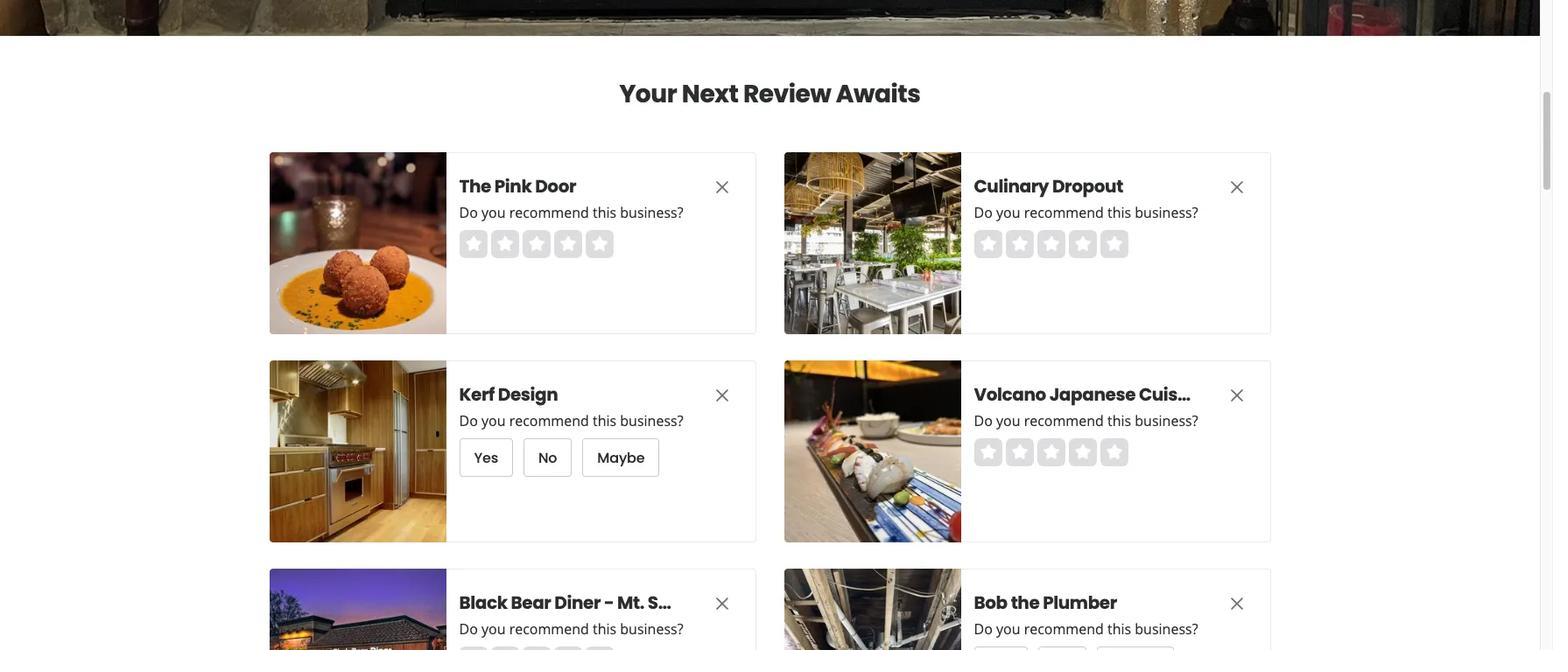 Task type: describe. For each thing, give the bounding box(es) containing it.
yes
[[474, 448, 498, 468]]

volcano japanese cuisine
[[974, 383, 1205, 407]]

the
[[1011, 591, 1040, 616]]

dismiss card image for culinary dropout
[[1227, 177, 1248, 198]]

bear
[[511, 591, 551, 616]]

kerf design
[[459, 383, 558, 407]]

volcano japanese cuisine link
[[974, 383, 1205, 407]]

you for black
[[482, 620, 506, 639]]

the pink door
[[459, 174, 577, 199]]

business? for black bear diner - mt. shasta
[[620, 620, 684, 639]]

no button
[[524, 439, 572, 477]]

you for volcano
[[997, 412, 1021, 431]]

do for kerf design
[[459, 412, 478, 431]]

black
[[459, 591, 508, 616]]

you for culinary
[[997, 203, 1021, 222]]

mt.
[[618, 591, 645, 616]]

do you recommend this business? for the
[[974, 620, 1199, 639]]

pink
[[495, 174, 532, 199]]

culinary dropout
[[974, 174, 1124, 199]]

cuisine
[[1139, 383, 1205, 407]]

you for the
[[482, 203, 506, 222]]

do you recommend this business? for design
[[459, 412, 684, 431]]

the
[[459, 174, 491, 199]]

you for bob
[[997, 620, 1021, 639]]

this for pink
[[593, 203, 617, 222]]

black bear diner - mt. shasta
[[459, 591, 709, 616]]

maybe button
[[583, 439, 660, 477]]

japanese
[[1050, 383, 1136, 407]]

photo of kerf design image
[[269, 361, 446, 543]]

shasta
[[648, 591, 709, 616]]

next
[[682, 77, 739, 111]]

this for japanese
[[1108, 412, 1132, 431]]

do for black bear diner - mt. shasta
[[459, 620, 478, 639]]

kerf
[[459, 383, 495, 407]]

bob
[[974, 591, 1008, 616]]

dismiss card image for black bear diner - mt. shasta
[[712, 594, 733, 615]]

dismiss card image for kerf design
[[712, 385, 733, 406]]

review
[[744, 77, 832, 111]]

rating element for dropout
[[974, 230, 1129, 258]]

do you recommend this business? for bear
[[459, 620, 684, 639]]

plumber
[[1043, 591, 1118, 616]]



Task type: vqa. For each thing, say whether or not it's contained in the screenshot.
YOUR NEXT REVIEW AWAITS
yes



Task type: locate. For each thing, give the bounding box(es) containing it.
rating element for japanese
[[974, 439, 1129, 467]]

do down 'black'
[[459, 620, 478, 639]]

do you recommend this business? down the 'bob the plumber' link
[[974, 620, 1199, 639]]

photo of culinary dropout image
[[784, 152, 961, 335]]

diner
[[555, 591, 601, 616]]

(no rating) image
[[459, 230, 614, 258], [974, 230, 1129, 258], [974, 439, 1129, 467], [459, 647, 614, 651]]

rating element
[[459, 230, 614, 258], [974, 230, 1129, 258], [974, 439, 1129, 467], [459, 647, 614, 651]]

rating element for bear
[[459, 647, 614, 651]]

do down culinary
[[974, 203, 993, 222]]

do down the
[[459, 203, 478, 222]]

business? up "maybe"
[[620, 412, 684, 431]]

photo of the pink door image
[[269, 152, 446, 335]]

kerf design link
[[459, 383, 678, 407]]

business? down culinary dropout link
[[1135, 203, 1199, 222]]

do you recommend this business? down kerf design link at the left bottom of page
[[459, 412, 684, 431]]

this for dropout
[[1108, 203, 1132, 222]]

business? down the 'bob the plumber' link
[[1135, 620, 1199, 639]]

yes button
[[459, 439, 513, 477]]

business? for kerf design
[[620, 412, 684, 431]]

business? down mt.
[[620, 620, 684, 639]]

bob the plumber
[[974, 591, 1118, 616]]

dismiss card image
[[1227, 177, 1248, 198], [712, 385, 733, 406], [1227, 385, 1248, 406], [712, 594, 733, 615], [1227, 594, 1248, 615]]

culinary dropout link
[[974, 174, 1193, 199]]

this down dropout
[[1108, 203, 1132, 222]]

design
[[498, 383, 558, 407]]

do you recommend this business? down dropout
[[974, 203, 1199, 222]]

photo of bob the plumber image
[[784, 569, 961, 651]]

do you recommend this business?
[[459, 203, 684, 222], [974, 203, 1199, 222], [459, 412, 684, 431], [974, 412, 1199, 431], [459, 620, 684, 639], [974, 620, 1199, 639]]

(no rating) image for japanese
[[974, 439, 1129, 467]]

business?
[[620, 203, 684, 222], [1135, 203, 1199, 222], [620, 412, 684, 431], [1135, 412, 1199, 431], [620, 620, 684, 639], [1135, 620, 1199, 639]]

do down volcano
[[974, 412, 993, 431]]

do for the pink door
[[459, 203, 478, 222]]

rating element for pink
[[459, 230, 614, 258]]

dismiss card image
[[712, 177, 733, 198]]

do you recommend this business? for pink
[[459, 203, 684, 222]]

bob the plumber link
[[974, 591, 1193, 616]]

-
[[604, 591, 614, 616]]

black bear diner - mt. shasta link
[[459, 591, 709, 616]]

recommend down door
[[510, 203, 589, 222]]

recommend down volcano japanese cuisine link
[[1025, 412, 1104, 431]]

dismiss card image for volcano japanese cuisine
[[1227, 385, 1248, 406]]

business? down cuisine
[[1135, 412, 1199, 431]]

business? for the pink door
[[620, 203, 684, 222]]

awaits
[[836, 77, 921, 111]]

business? for volcano japanese cuisine
[[1135, 412, 1199, 431]]

dismiss card image for bob the plumber
[[1227, 594, 1248, 615]]

your
[[620, 77, 677, 111]]

volcano
[[974, 383, 1047, 407]]

do you recommend this business? down the pink door link
[[459, 203, 684, 222]]

rating element down culinary dropout
[[974, 230, 1129, 258]]

this
[[593, 203, 617, 222], [1108, 203, 1132, 222], [593, 412, 617, 431], [1108, 412, 1132, 431], [593, 620, 617, 639], [1108, 620, 1132, 639]]

business? for bob the plumber
[[1135, 620, 1199, 639]]

your next review awaits
[[620, 77, 921, 111]]

this up "maybe"
[[593, 412, 617, 431]]

rating element down volcano japanese cuisine link
[[974, 439, 1129, 467]]

business? down the pink door link
[[620, 203, 684, 222]]

this down -
[[593, 620, 617, 639]]

None radio
[[459, 230, 487, 258], [491, 230, 519, 258], [522, 230, 551, 258], [974, 230, 1002, 258], [974, 439, 1002, 467], [1101, 439, 1129, 467], [554, 647, 582, 651], [586, 647, 614, 651], [459, 230, 487, 258], [491, 230, 519, 258], [522, 230, 551, 258], [974, 230, 1002, 258], [974, 439, 1002, 467], [1101, 439, 1129, 467], [554, 647, 582, 651], [586, 647, 614, 651]]

do you recommend this business? for japanese
[[974, 412, 1199, 431]]

recommend for pink
[[510, 203, 589, 222]]

do you recommend this business? for dropout
[[974, 203, 1199, 222]]

(no rating) image for dropout
[[974, 230, 1129, 258]]

photo of black bear diner - mt. shasta image
[[269, 569, 446, 651]]

do you recommend this business? down diner
[[459, 620, 684, 639]]

(no rating) image down culinary dropout
[[974, 230, 1129, 258]]

recommend down plumber at right bottom
[[1025, 620, 1104, 639]]

do for volcano japanese cuisine
[[974, 412, 993, 431]]

you for kerf
[[482, 412, 506, 431]]

recommend
[[510, 203, 589, 222], [1025, 203, 1104, 222], [510, 412, 589, 431], [1025, 412, 1104, 431], [510, 620, 589, 639], [1025, 620, 1104, 639]]

recommend down kerf design link at the left bottom of page
[[510, 412, 589, 431]]

rating element down the pink door
[[459, 230, 614, 258]]

this down japanese
[[1108, 412, 1132, 431]]

recommend for dropout
[[1025, 203, 1104, 222]]

culinary
[[974, 174, 1049, 199]]

this for the
[[1108, 620, 1132, 639]]

(no rating) image for pink
[[459, 230, 614, 258]]

this down the pink door link
[[593, 203, 617, 222]]

the pink door link
[[459, 174, 678, 199]]

recommend down culinary dropout
[[1025, 203, 1104, 222]]

recommend down bear
[[510, 620, 589, 639]]

no
[[539, 448, 557, 468]]

recommend for the
[[1025, 620, 1104, 639]]

photo of volcano japanese cuisine image
[[784, 361, 961, 543]]

door
[[535, 174, 577, 199]]

you
[[482, 203, 506, 222], [997, 203, 1021, 222], [482, 412, 506, 431], [997, 412, 1021, 431], [482, 620, 506, 639], [997, 620, 1021, 639]]

do you recommend this business? down volcano japanese cuisine link
[[974, 412, 1199, 431]]

dropout
[[1053, 174, 1124, 199]]

this down the 'bob the plumber' link
[[1108, 620, 1132, 639]]

(no rating) image down bear
[[459, 647, 614, 651]]

rating element down bear
[[459, 647, 614, 651]]

do
[[459, 203, 478, 222], [974, 203, 993, 222], [459, 412, 478, 431], [974, 412, 993, 431], [459, 620, 478, 639], [974, 620, 993, 639]]

None radio
[[554, 230, 582, 258], [586, 230, 614, 258], [1006, 230, 1034, 258], [1038, 230, 1066, 258], [1069, 230, 1097, 258], [1101, 230, 1129, 258], [1006, 439, 1034, 467], [1038, 439, 1066, 467], [1069, 439, 1097, 467], [459, 647, 487, 651], [491, 647, 519, 651], [522, 647, 551, 651], [554, 230, 582, 258], [586, 230, 614, 258], [1006, 230, 1034, 258], [1038, 230, 1066, 258], [1069, 230, 1097, 258], [1101, 230, 1129, 258], [1006, 439, 1034, 467], [1038, 439, 1066, 467], [1069, 439, 1097, 467], [459, 647, 487, 651], [491, 647, 519, 651], [522, 647, 551, 651]]

recommend for japanese
[[1025, 412, 1104, 431]]

recommend for design
[[510, 412, 589, 431]]

(no rating) image for bear
[[459, 647, 614, 651]]

business? for culinary dropout
[[1135, 203, 1199, 222]]

do down kerf
[[459, 412, 478, 431]]

(no rating) image down volcano japanese cuisine link
[[974, 439, 1129, 467]]

(no rating) image down the pink door
[[459, 230, 614, 258]]

maybe
[[598, 448, 645, 468]]

do down bob
[[974, 620, 993, 639]]

do for culinary dropout
[[974, 203, 993, 222]]

this for bear
[[593, 620, 617, 639]]

do for bob the plumber
[[974, 620, 993, 639]]

this for design
[[593, 412, 617, 431]]

recommend for bear
[[510, 620, 589, 639]]



